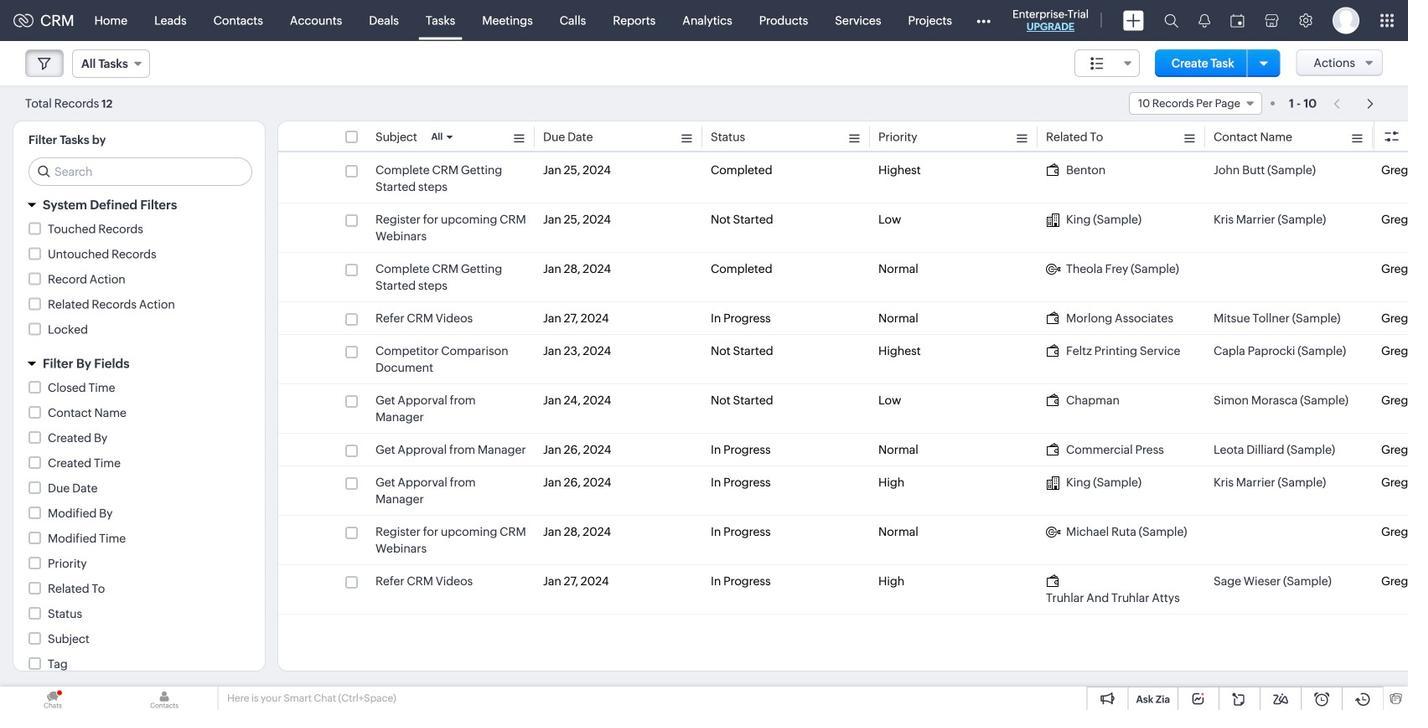 Task type: vqa. For each thing, say whether or not it's contained in the screenshot.
the Calendar icon
yes



Task type: locate. For each thing, give the bounding box(es) containing it.
profile image
[[1333, 7, 1360, 34]]

calendar image
[[1231, 14, 1245, 27]]

profile element
[[1323, 0, 1370, 41]]

create menu element
[[1113, 0, 1154, 41]]

None field
[[72, 49, 150, 78], [1075, 49, 1140, 77], [1129, 92, 1263, 115], [72, 49, 150, 78], [1129, 92, 1263, 115]]

create menu image
[[1123, 10, 1144, 31]]

row group
[[278, 154, 1408, 615]]

logo image
[[13, 14, 34, 27]]

search image
[[1164, 13, 1179, 28]]

none field size
[[1075, 49, 1140, 77]]

contacts image
[[111, 687, 217, 711]]

search element
[[1154, 0, 1189, 41]]



Task type: describe. For each thing, give the bounding box(es) containing it.
size image
[[1091, 56, 1104, 71]]

Other Modules field
[[966, 7, 1002, 34]]

signals image
[[1199, 13, 1211, 28]]

signals element
[[1189, 0, 1221, 41]]

Search text field
[[29, 158, 252, 185]]

chats image
[[56, 690, 63, 697]]



